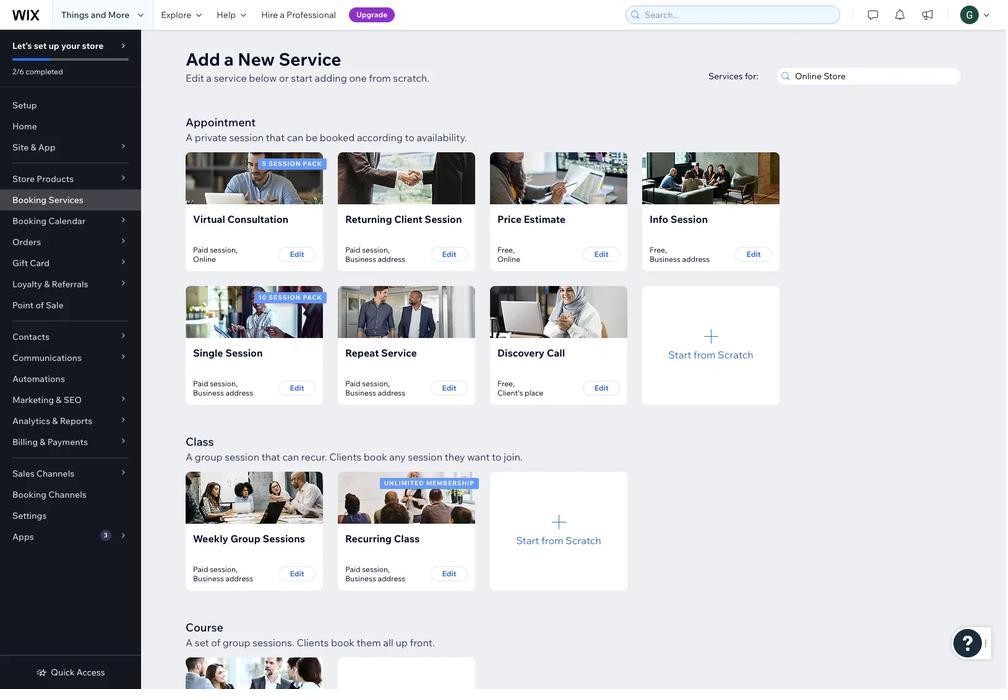 Task type: vqa. For each thing, say whether or not it's contained in the screenshot.
TARGET
no



Task type: describe. For each thing, give the bounding box(es) containing it.
gift card
[[12, 258, 50, 269]]

edit inside add a new service edit a service below or start adding one from scratch.
[[186, 72, 204, 84]]

clients inside the course a set of group sessions. clients book them all up front.
[[297, 637, 329, 649]]

start
[[291, 72, 313, 84]]

card
[[30, 258, 50, 269]]

seo
[[64, 394, 82, 406]]

access
[[77, 667, 105, 678]]

billing & payments
[[12, 437, 88, 448]]

pack for session
[[303, 294, 323, 302]]

client
[[395, 213, 423, 225]]

virtual
[[193, 213, 225, 225]]

, for group
[[236, 565, 238, 574]]

sales channels
[[12, 468, 75, 479]]

analytics
[[12, 416, 50, 427]]

session for info session
[[671, 213, 708, 225]]

& for site
[[31, 142, 36, 153]]

adding
[[315, 72, 347, 84]]

free , business address
[[650, 245, 710, 264]]

1 vertical spatial from
[[694, 348, 716, 361]]

membership
[[427, 479, 475, 487]]

class inside class a group session that can recur. clients book any session they want to join.
[[186, 435, 214, 449]]

, inside free , business address
[[666, 245, 668, 255]]

set inside the course a set of group sessions. clients book them all up front.
[[195, 637, 209, 649]]

of inside sidebar element
[[36, 300, 44, 311]]

communications button
[[0, 347, 141, 368]]

place
[[525, 388, 544, 398]]

edit button for price estimate
[[583, 247, 621, 262]]

consultation
[[228, 213, 289, 225]]

paid session , business address for recurring
[[346, 565, 406, 583]]

unlimited
[[384, 479, 425, 487]]

store products
[[12, 173, 74, 185]]

setup link
[[0, 95, 141, 116]]

edit button for weekly group sessions
[[279, 567, 316, 582]]

marketing
[[12, 394, 54, 406]]

repeat
[[346, 347, 379, 359]]

sessions
[[263, 533, 305, 545]]

booking calendar button
[[0, 211, 141, 232]]

booking services
[[12, 194, 84, 206]]

marketing & seo button
[[0, 390, 141, 411]]

apps
[[12, 531, 34, 542]]

contacts
[[12, 331, 50, 342]]

let's
[[12, 40, 32, 51]]

things
[[61, 9, 89, 20]]

address for returning client session
[[378, 255, 406, 264]]

new
[[238, 48, 275, 70]]

set inside sidebar element
[[34, 40, 47, 51]]

class a group session that can recur. clients book any session they want to join.
[[186, 435, 523, 463]]

paid session , business address for weekly
[[193, 565, 253, 583]]

edit button for returning client session
[[431, 247, 468, 262]]

2 vertical spatial a
[[206, 72, 212, 84]]

unlimited membership
[[384, 479, 475, 487]]

edit for virtual consultation
[[290, 250, 304, 259]]

up inside sidebar element
[[49, 40, 59, 51]]

edit for price estimate
[[595, 250, 609, 259]]

loyalty
[[12, 279, 42, 290]]

more
[[108, 9, 130, 20]]

setup
[[12, 100, 37, 111]]

can for appointment
[[287, 131, 304, 144]]

book inside the course a set of group sessions. clients book them all up front.
[[331, 637, 355, 649]]

a for professional
[[280, 9, 285, 20]]

, inside free , online
[[513, 245, 515, 255]]

up inside the course a set of group sessions. clients book them all up front.
[[396, 637, 408, 649]]

session for weekly group sessions
[[210, 565, 236, 574]]

weekly
[[193, 533, 228, 545]]

automations
[[12, 373, 65, 385]]

be
[[306, 131, 318, 144]]

5
[[263, 160, 267, 168]]

1 vertical spatial class
[[394, 533, 420, 545]]

online inside paid session , online
[[193, 255, 216, 264]]

0 vertical spatial services
[[709, 71, 744, 82]]

point
[[12, 300, 34, 311]]

business for repeat service
[[346, 388, 376, 398]]

address inside free , business address
[[683, 255, 710, 264]]

a for new
[[224, 48, 234, 70]]

0 vertical spatial start from scratch button
[[643, 286, 780, 405]]

edit for weekly group sessions
[[290, 569, 304, 578]]

booking calendar
[[12, 216, 86, 227]]

scratch for the topmost start from scratch 'button'
[[718, 348, 754, 361]]

& for loyalty
[[44, 279, 50, 290]]

edit button for single session
[[279, 381, 316, 396]]

paid session , business address for single
[[193, 379, 253, 398]]

edit for returning client session
[[442, 250, 457, 259]]

address for weekly group sessions
[[226, 574, 253, 583]]

paid session , business address for returning
[[346, 245, 406, 264]]

paid for single
[[193, 379, 208, 388]]

info session
[[650, 213, 708, 225]]

join.
[[504, 451, 523, 463]]

availability.
[[417, 131, 467, 144]]

settings
[[12, 510, 47, 521]]

session for virtual consultation
[[210, 245, 236, 255]]

business for recurring class
[[346, 574, 376, 583]]

booking services link
[[0, 190, 141, 211]]

edit button for info session
[[736, 247, 773, 262]]

edit button for recurring class
[[431, 567, 468, 582]]

10
[[259, 294, 267, 302]]

booking for booking services
[[12, 194, 47, 206]]

free for price
[[498, 245, 513, 255]]

calendar
[[48, 216, 86, 227]]

price estimate
[[498, 213, 566, 225]]

2/6
[[12, 67, 24, 76]]

paid for returning
[[346, 245, 361, 255]]

course a set of group sessions. clients book them all up front.
[[186, 621, 435, 649]]

2 online from the left
[[498, 255, 521, 264]]

booking channels
[[12, 489, 87, 500]]

analytics & reports button
[[0, 411, 141, 432]]

3
[[104, 531, 108, 539]]

add
[[186, 48, 220, 70]]

session for repeat service
[[362, 379, 388, 388]]

point of sale
[[12, 300, 64, 311]]

automations link
[[0, 368, 141, 390]]

0 horizontal spatial start from scratch button
[[490, 472, 628, 591]]

sale
[[46, 300, 64, 311]]

booking for booking calendar
[[12, 216, 47, 227]]

, for service
[[388, 379, 390, 388]]

help
[[217, 9, 236, 20]]

edit button for discovery call
[[583, 381, 621, 396]]

session for single session
[[210, 379, 236, 388]]

marketing & seo
[[12, 394, 82, 406]]

loyalty & referrals button
[[0, 274, 141, 295]]

paid for virtual
[[193, 245, 208, 255]]

free for discovery
[[498, 379, 513, 388]]

appointment a private session that can be booked according to availability.
[[186, 115, 467, 144]]

add a new service edit a service below or start adding one from scratch.
[[186, 48, 430, 84]]

single
[[193, 347, 223, 359]]

to inside class a group session that can recur. clients book any session they want to join.
[[492, 451, 502, 463]]

single session
[[193, 347, 263, 359]]

channels for sales channels
[[36, 468, 75, 479]]

one
[[350, 72, 367, 84]]

group inside the course a set of group sessions. clients book them all up front.
[[223, 637, 251, 649]]

point of sale link
[[0, 295, 141, 316]]

store
[[82, 40, 104, 51]]

business for returning client session
[[346, 255, 376, 264]]

paid for weekly
[[193, 565, 208, 574]]

, for consultation
[[236, 245, 238, 255]]

billing
[[12, 437, 38, 448]]

session for single session
[[226, 347, 263, 359]]

free for info
[[650, 245, 666, 255]]

payments
[[47, 437, 88, 448]]

call
[[547, 347, 565, 359]]



Task type: locate. For each thing, give the bounding box(es) containing it.
1 horizontal spatial start from scratch
[[669, 348, 754, 361]]

hire a professional link
[[254, 0, 344, 30]]

1 booking from the top
[[12, 194, 47, 206]]

group inside class a group session that can recur. clients book any session they want to join.
[[195, 451, 223, 463]]

0 horizontal spatial services
[[48, 194, 84, 206]]

of down course
[[211, 637, 221, 649]]

book inside class a group session that can recur. clients book any session they want to join.
[[364, 451, 387, 463]]

0 vertical spatial up
[[49, 40, 59, 51]]

paid session , business address down the returning
[[346, 245, 406, 264]]

0 horizontal spatial of
[[36, 300, 44, 311]]

start for the topmost start from scratch 'button'
[[669, 348, 692, 361]]

your
[[61, 40, 80, 51]]

booking up settings
[[12, 489, 47, 500]]

0 vertical spatial set
[[34, 40, 47, 51]]

business down the returning
[[346, 255, 376, 264]]

service
[[214, 72, 247, 84]]

1 vertical spatial that
[[262, 451, 280, 463]]

1 vertical spatial to
[[492, 451, 502, 463]]

, down group
[[236, 565, 238, 574]]

address down "info session"
[[683, 255, 710, 264]]

0 vertical spatial a
[[280, 9, 285, 20]]

a for course
[[186, 637, 193, 649]]

0 horizontal spatial start
[[517, 534, 540, 547]]

1 vertical spatial service
[[381, 347, 417, 359]]

up left the your
[[49, 40, 59, 51]]

session inside paid session , online
[[210, 245, 236, 255]]

1 vertical spatial up
[[396, 637, 408, 649]]

1 vertical spatial of
[[211, 637, 221, 649]]

paid down recurring
[[346, 565, 361, 574]]

a down add
[[206, 72, 212, 84]]

recurring class
[[346, 533, 420, 545]]

set down course
[[195, 637, 209, 649]]

hire a professional
[[261, 9, 336, 20]]

0 horizontal spatial class
[[186, 435, 214, 449]]

a inside appointment a private session that can be booked according to availability.
[[186, 131, 193, 144]]

start from scratch for left start from scratch 'button'
[[517, 534, 602, 547]]

quick access
[[51, 667, 105, 678]]

& inside site & app popup button
[[31, 142, 36, 153]]

clients right recur.
[[330, 451, 362, 463]]

1 horizontal spatial start
[[669, 348, 692, 361]]

session right client
[[425, 213, 462, 225]]

paid down virtual
[[193, 245, 208, 255]]

from
[[369, 72, 391, 84], [694, 348, 716, 361], [542, 534, 564, 547]]

start from scratch
[[669, 348, 754, 361], [517, 534, 602, 547]]

0 vertical spatial channels
[[36, 468, 75, 479]]

free inside free , client's place
[[498, 379, 513, 388]]

address down returning client session
[[378, 255, 406, 264]]

booking down store
[[12, 194, 47, 206]]

& inside analytics & reports popup button
[[52, 416, 58, 427]]

Enter the type of business field
[[792, 68, 958, 85]]

business for weekly group sessions
[[193, 574, 224, 583]]

session
[[229, 131, 264, 144], [210, 245, 236, 255], [362, 245, 388, 255], [210, 379, 236, 388], [362, 379, 388, 388], [225, 451, 260, 463], [408, 451, 443, 463], [210, 565, 236, 574], [362, 565, 388, 574]]

2 pack from the top
[[303, 294, 323, 302]]

, for client
[[388, 245, 390, 255]]

paid down repeat
[[346, 379, 361, 388]]

pack down be on the left top of page
[[303, 160, 323, 168]]

online down virtual
[[193, 255, 216, 264]]

any
[[390, 451, 406, 463]]

app
[[38, 142, 55, 153]]

free down price
[[498, 245, 513, 255]]

of left sale
[[36, 300, 44, 311]]

sales channels button
[[0, 463, 141, 484]]

can left recur.
[[283, 451, 299, 463]]

paid for recurring
[[346, 565, 361, 574]]

2 horizontal spatial a
[[280, 9, 285, 20]]

0 vertical spatial book
[[364, 451, 387, 463]]

0 horizontal spatial a
[[206, 72, 212, 84]]

online down price
[[498, 255, 521, 264]]

0 vertical spatial a
[[186, 131, 193, 144]]

info
[[650, 213, 669, 225]]

0 vertical spatial booking
[[12, 194, 47, 206]]

that for class
[[262, 451, 280, 463]]

paid session , business address down single session
[[193, 379, 253, 398]]

of inside the course a set of group sessions. clients book them all up front.
[[211, 637, 221, 649]]

settings link
[[0, 505, 141, 526]]

session right info
[[671, 213, 708, 225]]

0 vertical spatial from
[[369, 72, 391, 84]]

things and more
[[61, 9, 130, 20]]

site
[[12, 142, 29, 153]]

1 horizontal spatial start from scratch button
[[643, 286, 780, 405]]

that inside appointment a private session that can be booked according to availability.
[[266, 131, 285, 144]]

2 a from the top
[[186, 451, 193, 463]]

0 horizontal spatial set
[[34, 40, 47, 51]]

business for single session
[[193, 388, 224, 398]]

1 vertical spatial group
[[223, 637, 251, 649]]

1 vertical spatial set
[[195, 637, 209, 649]]

business down info
[[650, 255, 681, 264]]

address for repeat service
[[378, 388, 406, 398]]

& left seo on the bottom
[[56, 394, 62, 406]]

0 vertical spatial clients
[[330, 451, 362, 463]]

edit for info session
[[747, 250, 761, 259]]

2 vertical spatial booking
[[12, 489, 47, 500]]

, down virtual consultation on the left of page
[[236, 245, 238, 255]]

0 horizontal spatial from
[[369, 72, 391, 84]]

to right according at the top left of page
[[405, 131, 415, 144]]

, left the place
[[513, 379, 515, 388]]

1 horizontal spatial services
[[709, 71, 744, 82]]

edit button for repeat service
[[431, 381, 468, 396]]

recur.
[[301, 451, 327, 463]]

returning
[[346, 213, 392, 225]]

1 vertical spatial booking
[[12, 216, 47, 227]]

1 vertical spatial can
[[283, 451, 299, 463]]

orders button
[[0, 232, 141, 253]]

online
[[193, 255, 216, 264], [498, 255, 521, 264]]

scratch for left start from scratch 'button'
[[566, 534, 602, 547]]

private
[[195, 131, 227, 144]]

1 horizontal spatial online
[[498, 255, 521, 264]]

paid session , business address down recurring
[[346, 565, 406, 583]]

0 vertical spatial pack
[[303, 160, 323, 168]]

& right site
[[31, 142, 36, 153]]

address for single session
[[226, 388, 253, 398]]

a inside the course a set of group sessions. clients book them all up front.
[[186, 637, 193, 649]]

free , client's place
[[498, 379, 544, 398]]

1 vertical spatial start from scratch
[[517, 534, 602, 547]]

1 vertical spatial scratch
[[566, 534, 602, 547]]

address down recurring class
[[378, 574, 406, 583]]

can inside appointment a private session that can be booked according to availability.
[[287, 131, 304, 144]]

1 horizontal spatial service
[[381, 347, 417, 359]]

estimate
[[524, 213, 566, 225]]

group
[[195, 451, 223, 463], [223, 637, 251, 649]]

service up start
[[279, 48, 342, 70]]

reports
[[60, 416, 92, 427]]

service inside add a new service edit a service below or start adding one from scratch.
[[279, 48, 342, 70]]

a right hire
[[280, 9, 285, 20]]

from inside add a new service edit a service below or start adding one from scratch.
[[369, 72, 391, 84]]

pack right 10
[[303, 294, 323, 302]]

1 horizontal spatial from
[[542, 534, 564, 547]]

, down returning client session
[[388, 245, 390, 255]]

2 vertical spatial a
[[186, 637, 193, 649]]

them
[[357, 637, 381, 649]]

business down single on the left
[[193, 388, 224, 398]]

1 horizontal spatial scratch
[[718, 348, 754, 361]]

or
[[279, 72, 289, 84]]

channels for booking channels
[[48, 489, 87, 500]]

contacts button
[[0, 326, 141, 347]]

session right 5
[[269, 160, 301, 168]]

channels up booking channels
[[36, 468, 75, 479]]

0 horizontal spatial start from scratch
[[517, 534, 602, 547]]

, for class
[[388, 565, 390, 574]]

paid session , business address down weekly
[[193, 565, 253, 583]]

sessions.
[[253, 637, 295, 649]]

0 horizontal spatial online
[[193, 255, 216, 264]]

& for billing
[[40, 437, 46, 448]]

site & app
[[12, 142, 55, 153]]

& right billing
[[40, 437, 46, 448]]

session right single on the left
[[226, 347, 263, 359]]

pack for consultation
[[303, 160, 323, 168]]

that up 5
[[266, 131, 285, 144]]

0 vertical spatial scratch
[[718, 348, 754, 361]]

paid
[[193, 245, 208, 255], [346, 245, 361, 255], [193, 379, 208, 388], [346, 379, 361, 388], [193, 565, 208, 574], [346, 565, 361, 574]]

paid down single on the left
[[193, 379, 208, 388]]

& for marketing
[[56, 394, 62, 406]]

1 horizontal spatial of
[[211, 637, 221, 649]]

that
[[266, 131, 285, 144], [262, 451, 280, 463]]

book left the any
[[364, 451, 387, 463]]

address down single session
[[226, 388, 253, 398]]

0 horizontal spatial up
[[49, 40, 59, 51]]

1 vertical spatial services
[[48, 194, 84, 206]]

session for 5 session pack
[[269, 160, 301, 168]]

services inside booking services link
[[48, 194, 84, 206]]

store products button
[[0, 168, 141, 190]]

1 pack from the top
[[303, 160, 323, 168]]

scratch
[[718, 348, 754, 361], [566, 534, 602, 547]]

to inside appointment a private session that can be booked according to availability.
[[405, 131, 415, 144]]

let's set up your store
[[12, 40, 104, 51]]

0 vertical spatial that
[[266, 131, 285, 144]]

address down group
[[226, 574, 253, 583]]

sidebar element
[[0, 30, 141, 689]]

channels down sales channels 'popup button'
[[48, 489, 87, 500]]

business down weekly
[[193, 574, 224, 583]]

all
[[383, 637, 394, 649]]

home
[[12, 121, 37, 132]]

session for recurring class
[[362, 565, 388, 574]]

can
[[287, 131, 304, 144], [283, 451, 299, 463]]

1 horizontal spatial class
[[394, 533, 420, 545]]

explore
[[161, 9, 192, 20]]

1 vertical spatial book
[[331, 637, 355, 649]]

appointment
[[186, 115, 256, 129]]

free inside free , online
[[498, 245, 513, 255]]

, down price
[[513, 245, 515, 255]]

a for appointment
[[186, 131, 193, 144]]

edit for recurring class
[[442, 569, 457, 578]]

& inside the marketing & seo popup button
[[56, 394, 62, 406]]

services up calendar
[[48, 194, 84, 206]]

1 horizontal spatial to
[[492, 451, 502, 463]]

they
[[445, 451, 466, 463]]

1 vertical spatial channels
[[48, 489, 87, 500]]

quick access button
[[36, 667, 105, 678]]

group
[[231, 533, 261, 545]]

free , online
[[498, 245, 521, 264]]

upgrade
[[357, 10, 388, 19]]

site & app button
[[0, 137, 141, 158]]

for:
[[746, 71, 759, 82]]

1 vertical spatial start
[[517, 534, 540, 547]]

business inside free , business address
[[650, 255, 681, 264]]

0 horizontal spatial book
[[331, 637, 355, 649]]

store
[[12, 173, 35, 185]]

edit button
[[279, 247, 316, 262], [431, 247, 468, 262], [583, 247, 621, 262], [736, 247, 773, 262], [279, 381, 316, 396], [431, 381, 468, 396], [583, 381, 621, 396], [279, 567, 316, 582], [431, 567, 468, 582]]

services left for:
[[709, 71, 744, 82]]

to
[[405, 131, 415, 144], [492, 451, 502, 463]]

scratch.
[[393, 72, 430, 84]]

edit for single session
[[290, 383, 304, 393]]

and
[[91, 9, 106, 20]]

1 online from the left
[[193, 255, 216, 264]]

1 a from the top
[[186, 131, 193, 144]]

of
[[36, 300, 44, 311], [211, 637, 221, 649]]

free down info
[[650, 245, 666, 255]]

start for left start from scratch 'button'
[[517, 534, 540, 547]]

free inside free , business address
[[650, 245, 666, 255]]

pack
[[303, 160, 323, 168], [303, 294, 323, 302]]

weekly group sessions
[[193, 533, 305, 545]]

2 vertical spatial from
[[542, 534, 564, 547]]

2 horizontal spatial from
[[694, 348, 716, 361]]

according
[[357, 131, 403, 144]]

, down single session
[[236, 379, 238, 388]]

can for class
[[283, 451, 299, 463]]

0 vertical spatial group
[[195, 451, 223, 463]]

upgrade button
[[349, 7, 395, 22]]

edit button for virtual consultation
[[279, 247, 316, 262]]

gift
[[12, 258, 28, 269]]

session inside appointment a private session that can be booked according to availability.
[[229, 131, 264, 144]]

gift card button
[[0, 253, 141, 274]]

business down recurring
[[346, 574, 376, 583]]

channels
[[36, 468, 75, 479], [48, 489, 87, 500]]

0 vertical spatial of
[[36, 300, 44, 311]]

3 booking from the top
[[12, 489, 47, 500]]

service right repeat
[[381, 347, 417, 359]]

that inside class a group session that can recur. clients book any session they want to join.
[[262, 451, 280, 463]]

, inside free , client's place
[[513, 379, 515, 388]]

below
[[249, 72, 277, 84]]

channels inside 'popup button'
[[36, 468, 75, 479]]

1 horizontal spatial up
[[396, 637, 408, 649]]

clients right sessions.
[[297, 637, 329, 649]]

1 horizontal spatial book
[[364, 451, 387, 463]]

0 vertical spatial can
[[287, 131, 304, 144]]

start from scratch for the topmost start from scratch 'button'
[[669, 348, 754, 361]]

can inside class a group session that can recur. clients book any session they want to join.
[[283, 451, 299, 463]]

professional
[[287, 9, 336, 20]]

booking inside dropdown button
[[12, 216, 47, 227]]

booking channels link
[[0, 484, 141, 505]]

a
[[280, 9, 285, 20], [224, 48, 234, 70], [206, 72, 212, 84]]

start
[[669, 348, 692, 361], [517, 534, 540, 547]]

paid session , business address for repeat
[[346, 379, 406, 398]]

paid for repeat
[[346, 379, 361, 388]]

paid inside paid session , online
[[193, 245, 208, 255]]

1 horizontal spatial clients
[[330, 451, 362, 463]]

1 vertical spatial start from scratch button
[[490, 472, 628, 591]]

hire
[[261, 9, 278, 20]]

, inside paid session , online
[[236, 245, 238, 255]]

that for appointment
[[266, 131, 285, 144]]

1 vertical spatial a
[[224, 48, 234, 70]]

address down repeat service
[[378, 388, 406, 398]]

0 horizontal spatial scratch
[[566, 534, 602, 547]]

1 vertical spatial clients
[[297, 637, 329, 649]]

0 vertical spatial service
[[279, 48, 342, 70]]

3 a from the top
[[186, 637, 193, 649]]

up right all
[[396, 637, 408, 649]]

analytics & reports
[[12, 416, 92, 427]]

free left the place
[[498, 379, 513, 388]]

that left recur.
[[262, 451, 280, 463]]

& right loyalty
[[44, 279, 50, 290]]

booking up orders
[[12, 216, 47, 227]]

billing & payments button
[[0, 432, 141, 453]]

session for returning client session
[[362, 245, 388, 255]]

0 vertical spatial to
[[405, 131, 415, 144]]

quick
[[51, 667, 75, 678]]

, for session
[[236, 379, 238, 388]]

0 horizontal spatial service
[[279, 48, 342, 70]]

a for class
[[186, 451, 193, 463]]

to left join.
[[492, 451, 502, 463]]

& left reports
[[52, 416, 58, 427]]

sales
[[12, 468, 35, 479]]

0 vertical spatial class
[[186, 435, 214, 449]]

booked
[[320, 131, 355, 144]]

, down repeat service
[[388, 379, 390, 388]]

2 booking from the top
[[12, 216, 47, 227]]

& inside the billing & payments dropdown button
[[40, 437, 46, 448]]

services
[[709, 71, 744, 82], [48, 194, 84, 206]]

edit for discovery call
[[595, 383, 609, 393]]

address for recurring class
[[378, 574, 406, 583]]

0 vertical spatial start
[[669, 348, 692, 361]]

session for 10 session pack
[[269, 294, 301, 302]]

& for analytics
[[52, 416, 58, 427]]

paid down weekly
[[193, 565, 208, 574]]

a inside class a group session that can recur. clients book any session they want to join.
[[186, 451, 193, 463]]

booking for booking channels
[[12, 489, 47, 500]]

business down repeat
[[346, 388, 376, 398]]

0 horizontal spatial clients
[[297, 637, 329, 649]]

front.
[[410, 637, 435, 649]]

a up "service" at the left of page
[[224, 48, 234, 70]]

session right 10
[[269, 294, 301, 302]]

products
[[37, 173, 74, 185]]

paid down the returning
[[346, 245, 361, 255]]

, down recurring class
[[388, 565, 390, 574]]

& inside loyalty & referrals popup button
[[44, 279, 50, 290]]

clients inside class a group session that can recur. clients book any session they want to join.
[[330, 451, 362, 463]]

set right let's
[[34, 40, 47, 51]]

edit for repeat service
[[442, 383, 457, 393]]

communications
[[12, 352, 82, 364]]

paid session , business address down repeat service
[[346, 379, 406, 398]]

2/6 completed
[[12, 67, 63, 76]]

1 vertical spatial a
[[186, 451, 193, 463]]

clients
[[330, 451, 362, 463], [297, 637, 329, 649]]

0 horizontal spatial to
[[405, 131, 415, 144]]

1 horizontal spatial set
[[195, 637, 209, 649]]

returning client session
[[346, 213, 462, 225]]

book left them
[[331, 637, 355, 649]]

Search... field
[[642, 6, 837, 24]]

, down info
[[666, 245, 668, 255]]

1 horizontal spatial a
[[224, 48, 234, 70]]

can left be on the left top of page
[[287, 131, 304, 144]]

1 vertical spatial pack
[[303, 294, 323, 302]]

0 vertical spatial start from scratch
[[669, 348, 754, 361]]



